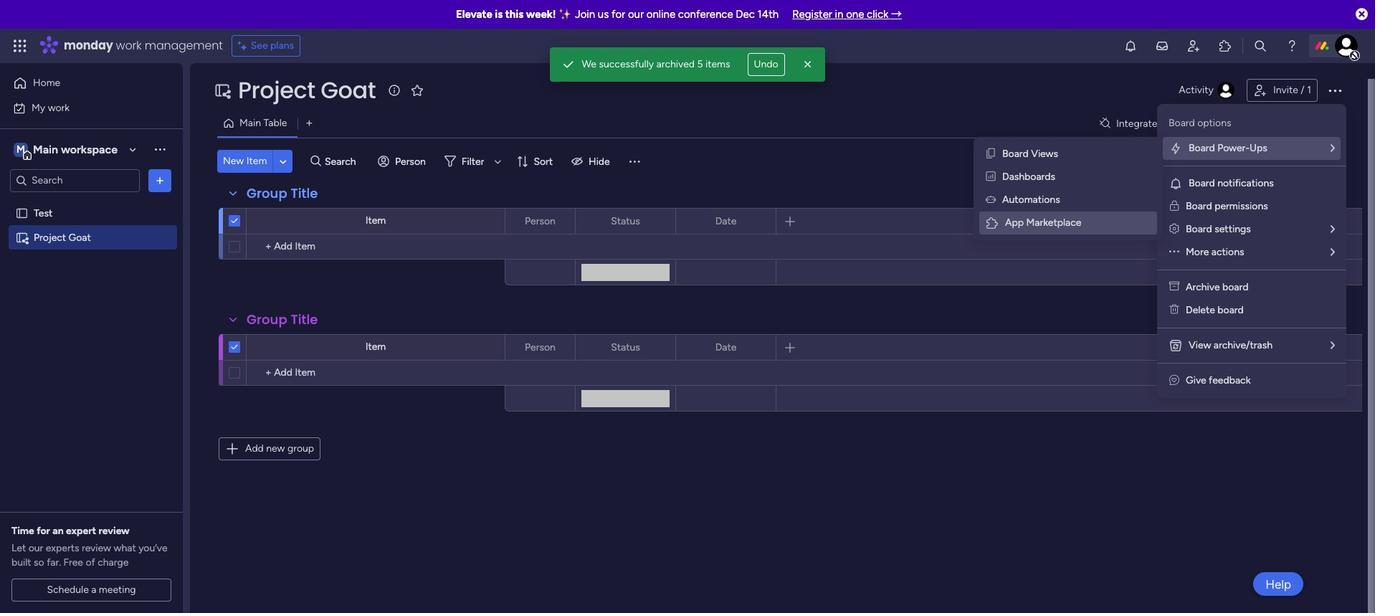 Task type: locate. For each thing, give the bounding box(es) containing it.
1 group from the top
[[247, 184, 287, 202]]

1 vertical spatial list arrow image
[[1331, 224, 1336, 235]]

inbox image
[[1155, 39, 1170, 53]]

2 group title field from the top
[[243, 311, 322, 329]]

project up the table
[[238, 74, 315, 106]]

menu containing board options
[[1158, 104, 1347, 398]]

one
[[846, 8, 865, 21]]

1 vertical spatial goat
[[69, 231, 91, 244]]

in
[[835, 8, 844, 21]]

1 horizontal spatial project goat
[[238, 74, 376, 106]]

project down test
[[34, 231, 66, 244]]

list arrow image for view archive/trash
[[1331, 341, 1336, 351]]

main inside workspace selection element
[[33, 142, 58, 156]]

1 group title field from the top
[[243, 184, 322, 203]]

group title field for status
[[243, 184, 322, 203]]

group title field for person
[[243, 311, 322, 329]]

1 vertical spatial options image
[[555, 209, 565, 233]]

group for status
[[247, 184, 287, 202]]

permissions
[[1215, 200, 1269, 212]]

0 vertical spatial status
[[611, 215, 640, 227]]

arrow down image
[[489, 153, 507, 170]]

1 list arrow image from the top
[[1331, 143, 1336, 153]]

review
[[99, 525, 130, 537], [82, 542, 111, 554]]

0 vertical spatial work
[[116, 37, 142, 54]]

app marketplace image
[[985, 216, 1000, 230]]

person button
[[372, 150, 435, 173]]

0 vertical spatial person field
[[522, 213, 559, 229]]

for left an
[[37, 525, 50, 537]]

0 vertical spatial title
[[291, 184, 318, 202]]

list box
[[0, 198, 183, 443]]

1 vertical spatial person field
[[522, 340, 559, 355]]

list arrow image for board settings
[[1331, 224, 1336, 235]]

v2 views icon image
[[987, 148, 995, 160]]

review up 'what'
[[99, 525, 130, 537]]

2 vertical spatial person
[[525, 341, 556, 353]]

1 vertical spatial group title
[[247, 311, 318, 328]]

dec
[[736, 8, 755, 21]]

join
[[575, 8, 595, 21]]

person for 1st person field from the top of the page
[[525, 215, 556, 227]]

board
[[1169, 117, 1195, 129], [1189, 142, 1216, 154], [1003, 148, 1029, 160], [1189, 177, 1216, 189], [1186, 200, 1213, 212], [1186, 223, 1213, 235]]

project
[[238, 74, 315, 106], [34, 231, 66, 244]]

brad klo image
[[1336, 34, 1358, 57]]

1 vertical spatial status
[[611, 341, 640, 353]]

1 status field from the top
[[608, 213, 644, 229]]

main left the table
[[240, 117, 261, 129]]

views
[[1032, 148, 1059, 160]]

2 group from the top
[[247, 311, 287, 328]]

filter button
[[439, 150, 507, 173]]

work right the monday
[[116, 37, 142, 54]]

view archive/trash image
[[1169, 339, 1183, 353]]

1 horizontal spatial work
[[116, 37, 142, 54]]

0 vertical spatial options image
[[1327, 82, 1344, 99]]

Date field
[[712, 213, 740, 229], [712, 340, 740, 355]]

add
[[245, 443, 264, 455]]

so
[[34, 557, 44, 569]]

register in one click → link
[[793, 8, 902, 21]]

board right board notifications icon
[[1189, 177, 1216, 189]]

main for main workspace
[[33, 142, 58, 156]]

test
[[34, 207, 53, 219]]

1 vertical spatial board
[[1218, 304, 1244, 316]]

shareable board image
[[15, 231, 29, 244]]

2 group title from the top
[[247, 311, 318, 328]]

new item button
[[217, 150, 273, 173]]

for
[[612, 8, 626, 21], [37, 525, 50, 537]]

0 horizontal spatial for
[[37, 525, 50, 537]]

options image
[[153, 173, 167, 188], [555, 335, 565, 360]]

main for main table
[[240, 117, 261, 129]]

dapulse admin menu image
[[1170, 223, 1180, 235]]

1 vertical spatial title
[[291, 311, 318, 328]]

give feedback
[[1186, 374, 1251, 387]]

goat
[[321, 74, 376, 106], [69, 231, 91, 244]]

item right new
[[247, 155, 267, 167]]

our inside time for an expert review let our experts review what you've built so far. free of charge
[[28, 542, 43, 554]]

2 status field from the top
[[608, 340, 644, 355]]

main workspace
[[33, 142, 118, 156]]

our left online
[[628, 8, 644, 21]]

status for 2nd status field from the bottom
[[611, 215, 640, 227]]

goat left show board description image
[[321, 74, 376, 106]]

alert containing we successfully archived 5 items
[[550, 47, 825, 82]]

board right v2 views icon
[[1003, 148, 1029, 160]]

item up + add item text box
[[366, 341, 386, 353]]

workspace selection element
[[14, 141, 120, 160]]

1 vertical spatial work
[[48, 101, 70, 114]]

board power-ups
[[1189, 142, 1268, 154]]

board for delete board
[[1218, 304, 1244, 316]]

board for board permissions
[[1186, 200, 1213, 212]]

title
[[291, 184, 318, 202], [291, 311, 318, 328]]

0 vertical spatial status field
[[608, 213, 644, 229]]

schedule a meeting
[[47, 584, 136, 596]]

options image down sort "popup button"
[[555, 209, 565, 233]]

give
[[1186, 374, 1207, 387]]

board up more
[[1186, 223, 1213, 235]]

work
[[116, 37, 142, 54], [48, 101, 70, 114]]

public board image
[[15, 206, 29, 220]]

our up so
[[28, 542, 43, 554]]

add to favorites image
[[410, 83, 425, 97]]

main inside button
[[240, 117, 261, 129]]

notifications image
[[1124, 39, 1138, 53]]

0 vertical spatial main
[[240, 117, 261, 129]]

0 horizontal spatial project goat
[[34, 231, 91, 244]]

0 vertical spatial date
[[716, 215, 737, 227]]

undo
[[754, 58, 779, 70]]

1 vertical spatial date
[[716, 341, 737, 353]]

notifications
[[1218, 177, 1274, 189]]

person
[[395, 155, 426, 167], [525, 215, 556, 227], [525, 341, 556, 353]]

2 list arrow image from the top
[[1331, 224, 1336, 235]]

project inside 'list box'
[[34, 231, 66, 244]]

menu image
[[627, 154, 642, 169]]

online
[[647, 8, 676, 21]]

2 vertical spatial item
[[366, 341, 386, 353]]

list arrow image
[[1331, 143, 1336, 153], [1331, 224, 1336, 235], [1331, 341, 1336, 351]]

see
[[251, 39, 268, 52]]

our
[[628, 8, 644, 21], [28, 542, 43, 554]]

we successfully archived 5 items
[[582, 58, 731, 70]]

v2 permission outline image
[[1170, 200, 1179, 212]]

main
[[240, 117, 261, 129], [33, 142, 58, 156]]

board permissions
[[1186, 200, 1269, 212]]

0 vertical spatial board
[[1223, 281, 1249, 293]]

0 vertical spatial group title
[[247, 184, 318, 202]]

free
[[63, 557, 83, 569]]

1 status from the top
[[611, 215, 640, 227]]

1 title from the top
[[291, 184, 318, 202]]

group title for status
[[247, 184, 318, 202]]

1 vertical spatial group title field
[[243, 311, 322, 329]]

monday work management
[[64, 37, 223, 54]]

goat down search in workspace 'field'
[[69, 231, 91, 244]]

Search in workspace field
[[30, 172, 120, 189]]

board up delete board
[[1223, 281, 1249, 293]]

0 vertical spatial group
[[247, 184, 287, 202]]

sort
[[534, 155, 553, 167]]

board down board options
[[1189, 142, 1216, 154]]

1 horizontal spatial options image
[[1327, 82, 1344, 99]]

for right us on the left top
[[612, 8, 626, 21]]

5
[[697, 58, 703, 70]]

1 horizontal spatial project
[[238, 74, 315, 106]]

board options
[[1169, 117, 1232, 129]]

status
[[611, 215, 640, 227], [611, 341, 640, 353]]

Status field
[[608, 213, 644, 229], [608, 340, 644, 355]]

review up of at the bottom
[[82, 542, 111, 554]]

board notifications image
[[1169, 176, 1183, 191]]

title for person
[[291, 311, 318, 328]]

0 vertical spatial goat
[[321, 74, 376, 106]]

1 horizontal spatial for
[[612, 8, 626, 21]]

my work
[[32, 101, 70, 114]]

Group Title field
[[243, 184, 322, 203], [243, 311, 322, 329]]

1 vertical spatial date field
[[712, 340, 740, 355]]

1 vertical spatial main
[[33, 142, 58, 156]]

1 horizontal spatial our
[[628, 8, 644, 21]]

new
[[266, 443, 285, 455]]

search everything image
[[1254, 39, 1268, 53]]

1 horizontal spatial main
[[240, 117, 261, 129]]

dashboards
[[1003, 171, 1056, 183]]

0 vertical spatial item
[[247, 155, 267, 167]]

Person field
[[522, 213, 559, 229], [522, 340, 559, 355]]

view
[[1189, 339, 1212, 351]]

3 list arrow image from the top
[[1331, 341, 1336, 351]]

1 vertical spatial status field
[[608, 340, 644, 355]]

meeting
[[99, 584, 136, 596]]

option
[[0, 200, 183, 203]]

board
[[1223, 281, 1249, 293], [1218, 304, 1244, 316]]

item for person
[[366, 341, 386, 353]]

1 horizontal spatial goat
[[321, 74, 376, 106]]

1 vertical spatial project
[[34, 231, 66, 244]]

0 horizontal spatial work
[[48, 101, 70, 114]]

1 vertical spatial options image
[[555, 335, 565, 360]]

1 vertical spatial group
[[247, 311, 287, 328]]

work right my
[[48, 101, 70, 114]]

menu
[[1158, 104, 1347, 398]]

2 date from the top
[[716, 341, 737, 353]]

v2 user feedback image
[[1170, 374, 1180, 387]]

2 date field from the top
[[712, 340, 740, 355]]

project goat down test
[[34, 231, 91, 244]]

0 horizontal spatial our
[[28, 542, 43, 554]]

power-
[[1218, 142, 1250, 154]]

invite members image
[[1187, 39, 1201, 53]]

0 vertical spatial options image
[[153, 173, 167, 188]]

0 vertical spatial person
[[395, 155, 426, 167]]

0 vertical spatial group title field
[[243, 184, 322, 203]]

schedule a meeting button
[[11, 579, 171, 602]]

this
[[505, 8, 524, 21]]

app marketplace
[[1006, 217, 1082, 229]]

0 horizontal spatial main
[[33, 142, 58, 156]]

board down "archive board"
[[1218, 304, 1244, 316]]

→
[[892, 8, 902, 21]]

1 date field from the top
[[712, 213, 740, 229]]

0 vertical spatial review
[[99, 525, 130, 537]]

view archive/trash
[[1189, 339, 1273, 351]]

options
[[1198, 117, 1232, 129]]

board up board power-ups image
[[1169, 117, 1195, 129]]

project goat up add view icon
[[238, 74, 376, 106]]

board right v2 permission outline image
[[1186, 200, 1213, 212]]

item up + add item text field on the left of page
[[366, 214, 386, 227]]

0 horizontal spatial project
[[34, 231, 66, 244]]

main right workspace icon
[[33, 142, 58, 156]]

1 vertical spatial for
[[37, 525, 50, 537]]

what
[[114, 542, 136, 554]]

alert
[[550, 47, 825, 82]]

2 vertical spatial list arrow image
[[1331, 341, 1336, 351]]

1 vertical spatial our
[[28, 542, 43, 554]]

1 person field from the top
[[522, 213, 559, 229]]

work for my
[[48, 101, 70, 114]]

help button
[[1254, 572, 1304, 596]]

work inside button
[[48, 101, 70, 114]]

1 vertical spatial person
[[525, 215, 556, 227]]

options image right 1
[[1327, 82, 1344, 99]]

close image
[[801, 57, 815, 72]]

board for board settings
[[1186, 223, 1213, 235]]

feedback
[[1209, 374, 1251, 387]]

0 vertical spatial for
[[612, 8, 626, 21]]

0 vertical spatial list arrow image
[[1331, 143, 1336, 153]]

0 horizontal spatial goat
[[69, 231, 91, 244]]

filter
[[462, 155, 484, 167]]

add view image
[[306, 118, 312, 129]]

options image
[[1327, 82, 1344, 99], [555, 209, 565, 233]]

1 group title from the top
[[247, 184, 318, 202]]

2 title from the top
[[291, 311, 318, 328]]

management
[[145, 37, 223, 54]]

0 vertical spatial date field
[[712, 213, 740, 229]]

2 status from the top
[[611, 341, 640, 353]]

14th
[[758, 8, 779, 21]]

1 vertical spatial item
[[366, 214, 386, 227]]

workspace image
[[14, 142, 28, 157]]

main table button
[[217, 112, 298, 135]]



Task type: vqa. For each thing, say whether or not it's contained in the screenshot.
"PERSON" popup button
yes



Task type: describe. For each thing, give the bounding box(es) containing it.
table
[[264, 117, 287, 129]]

delete
[[1186, 304, 1216, 316]]

time
[[11, 525, 34, 537]]

sort button
[[511, 150, 562, 173]]

workspace
[[61, 142, 118, 156]]

help image
[[1285, 39, 1300, 53]]

0 horizontal spatial options image
[[555, 209, 565, 233]]

my
[[32, 101, 45, 114]]

archive board
[[1186, 281, 1249, 293]]

collapse board header image
[[1332, 118, 1343, 129]]

shareable board image
[[214, 82, 231, 99]]

app
[[1006, 217, 1024, 229]]

1 horizontal spatial options image
[[555, 335, 565, 360]]

1 date from the top
[[716, 215, 737, 227]]

person inside popup button
[[395, 155, 426, 167]]

dapulse integrations image
[[1100, 118, 1111, 129]]

board views
[[1003, 148, 1059, 160]]

goat inside 'list box'
[[69, 231, 91, 244]]

help
[[1266, 577, 1292, 591]]

board for archive board
[[1223, 281, 1249, 293]]

time for an expert review let our experts review what you've built so far. free of charge
[[11, 525, 168, 569]]

built
[[11, 557, 31, 569]]

elevate
[[456, 8, 493, 21]]

expert
[[66, 525, 96, 537]]

Project Goat field
[[235, 74, 380, 106]]

board for board power-ups
[[1189, 142, 1216, 154]]

angle down image
[[280, 156, 287, 167]]

1 vertical spatial review
[[82, 542, 111, 554]]

let
[[11, 542, 26, 554]]

title for status
[[291, 184, 318, 202]]

schedule
[[47, 584, 89, 596]]

more
[[1186, 246, 1210, 258]]

week!
[[526, 8, 556, 21]]

board for board options
[[1169, 117, 1195, 129]]

Search field
[[321, 151, 364, 171]]

✨
[[559, 8, 573, 21]]

we
[[582, 58, 597, 70]]

archive
[[1186, 281, 1220, 293]]

add new group button
[[219, 438, 321, 460]]

2 person field from the top
[[522, 340, 559, 355]]

board settings
[[1186, 223, 1251, 235]]

1
[[1308, 84, 1312, 96]]

experts
[[46, 542, 79, 554]]

home button
[[9, 72, 154, 95]]

integrate
[[1117, 117, 1158, 129]]

person for second person field from the top
[[525, 341, 556, 353]]

select product image
[[13, 39, 27, 53]]

list arrow image for board power-ups
[[1331, 143, 1336, 153]]

group
[[288, 443, 314, 455]]

ups
[[1250, 142, 1268, 154]]

show board description image
[[386, 83, 403, 98]]

board for board views
[[1003, 148, 1029, 160]]

new
[[223, 155, 244, 167]]

hide button
[[566, 150, 619, 173]]

register in one click →
[[793, 8, 902, 21]]

main table
[[240, 117, 287, 129]]

invite / 1 button
[[1247, 79, 1318, 102]]

list arrow image
[[1331, 247, 1336, 257]]

automations
[[1003, 194, 1061, 206]]

activity
[[1179, 84, 1214, 96]]

+ Add Item text field
[[254, 364, 498, 382]]

monday
[[64, 37, 113, 54]]

board for board notifications
[[1189, 177, 1216, 189]]

list box containing test
[[0, 198, 183, 443]]

us
[[598, 8, 609, 21]]

item for status
[[366, 214, 386, 227]]

board power-ups image
[[1169, 141, 1183, 156]]

a
[[91, 584, 96, 596]]

activity button
[[1174, 79, 1242, 102]]

elevate is this week! ✨ join us for our online conference dec 14th
[[456, 8, 779, 21]]

0 vertical spatial our
[[628, 8, 644, 21]]

see plans button
[[231, 35, 301, 57]]

my work button
[[9, 96, 154, 119]]

item inside button
[[247, 155, 267, 167]]

more dots image
[[1170, 246, 1180, 258]]

settings
[[1215, 223, 1251, 235]]

group for person
[[247, 311, 287, 328]]

v2 automations outline image
[[986, 194, 996, 206]]

of
[[86, 557, 95, 569]]

archived
[[657, 58, 695, 70]]

dapulse archived image
[[1170, 281, 1180, 293]]

register
[[793, 8, 833, 21]]

new item
[[223, 155, 267, 167]]

board notifications
[[1189, 177, 1274, 189]]

workspace options image
[[153, 142, 167, 157]]

see plans
[[251, 39, 294, 52]]

invite
[[1274, 84, 1299, 96]]

+ Add Item text field
[[254, 238, 498, 255]]

you've
[[139, 542, 168, 554]]

for inside time for an expert review let our experts review what you've built so far. free of charge
[[37, 525, 50, 537]]

charge
[[98, 557, 129, 569]]

0 horizontal spatial options image
[[153, 173, 167, 188]]

v2 overview line image
[[987, 171, 996, 183]]

home
[[33, 77, 60, 89]]

work for monday
[[116, 37, 142, 54]]

an
[[53, 525, 64, 537]]

successfully
[[599, 58, 654, 70]]

invite / 1
[[1274, 84, 1312, 96]]

conference
[[678, 8, 733, 21]]

more actions
[[1186, 246, 1245, 258]]

add new group
[[245, 443, 314, 455]]

actions
[[1212, 246, 1245, 258]]

v2 delete line image
[[1170, 304, 1180, 316]]

m
[[17, 143, 25, 155]]

apps image
[[1219, 39, 1233, 53]]

1 vertical spatial project goat
[[34, 231, 91, 244]]

status for 1st status field from the bottom of the page
[[611, 341, 640, 353]]

group title for person
[[247, 311, 318, 328]]

/
[[1301, 84, 1305, 96]]

v2 search image
[[311, 153, 321, 169]]

0 vertical spatial project goat
[[238, 74, 376, 106]]

hide
[[589, 155, 610, 167]]

is
[[495, 8, 503, 21]]

far.
[[47, 557, 61, 569]]

0 vertical spatial project
[[238, 74, 315, 106]]



